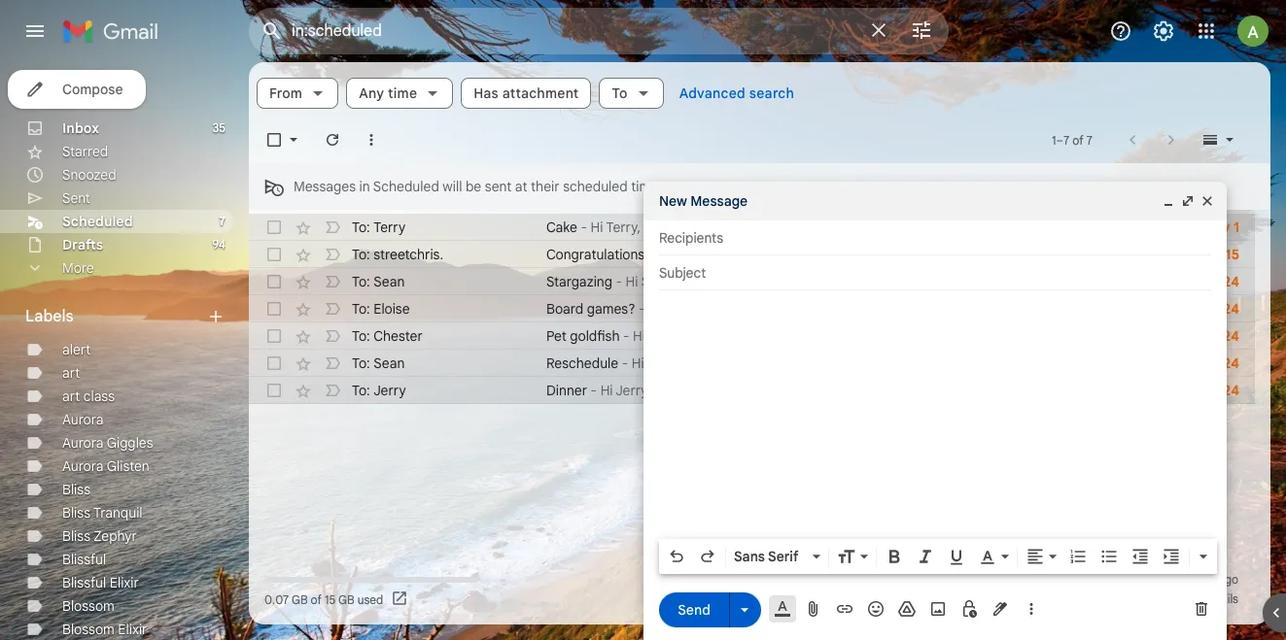 Task type: describe. For each thing, give the bounding box(es) containing it.
board
[[904, 300, 941, 318]]

elixir for blossom elixir
[[118, 621, 147, 639]]

at
[[515, 178, 527, 195]]

my
[[798, 328, 816, 345]]

aurora link
[[62, 411, 103, 429]]

serif
[[768, 548, 799, 566]]

0 vertical spatial best,
[[1024, 300, 1055, 318]]

to: for board
[[352, 300, 370, 318]]

terms · privacy · program policies
[[663, 573, 840, 587]]

their
[[531, 178, 560, 195]]

1 horizontal spatial a
[[1099, 273, 1106, 291]]

eloise
[[374, 300, 410, 318]]

2 the from the left
[[888, 219, 909, 236]]

1 vertical spatial thanks,
[[969, 328, 1017, 345]]

to left have
[[827, 355, 839, 372]]

6 row from the top
[[249, 350, 1286, 377]]

1 vertical spatial best,
[[870, 382, 901, 400]]

to: for stargazing
[[352, 273, 370, 291]]

3 row from the top
[[249, 268, 1286, 296]]

sans serif option
[[730, 547, 809, 567]]

reschedule
[[546, 355, 619, 372]]

last account activity: 53 minutes ago details
[[1042, 573, 1239, 607]]

pick
[[698, 219, 723, 236]]

chester,
[[649, 328, 700, 345]]

toggle confidential mode image
[[960, 600, 979, 619]]

more image
[[362, 130, 381, 150]]

privacy
[[704, 573, 743, 587]]

aurora for aurora link at bottom
[[62, 411, 103, 429]]

bulleted list ‪(⌘⇧8)‬ image
[[1100, 547, 1119, 567]]

blissful elixir link
[[62, 575, 139, 592]]

do
[[708, 300, 725, 318]]

snoozed link
[[62, 166, 116, 184]]

stargazing
[[546, 273, 613, 291]]

plan
[[1069, 273, 1095, 291]]

bliss zephyr
[[62, 528, 137, 545]]

1 horizontal spatial next
[[1067, 355, 1094, 372]]

reschedule.
[[892, 355, 964, 372]]

blossom for blossom elixir
[[62, 621, 114, 639]]

indent more ‪(⌘])‬ image
[[1162, 547, 1181, 567]]

follow link to manage storage image
[[391, 590, 411, 610]]

more options image
[[1026, 600, 1037, 619]]

chocolate
[[770, 219, 831, 236]]

policies
[[800, 573, 840, 587]]

blissful link
[[62, 551, 106, 569]]

more formatting options image
[[1194, 547, 1213, 567]]

terry
[[374, 219, 406, 236]]

new message dialog
[[644, 182, 1227, 641]]

2 i'm from the left
[[767, 355, 785, 372]]

any time button
[[346, 78, 453, 109]]

congrats
[[658, 246, 715, 263]]

art link
[[62, 365, 80, 382]]

0 horizontal spatial 15
[[325, 593, 336, 607]]

blissful elixir
[[62, 575, 139, 592]]

0 horizontal spatial a
[[893, 300, 901, 318]]

snoozed
[[62, 166, 116, 184]]

7 row from the top
[[249, 377, 1255, 404]]

discard draft ‪(⌘⇧d)‬ image
[[1192, 600, 1211, 619]]

insert photo image
[[929, 600, 948, 619]]

can't
[[892, 246, 925, 263]]

scheduled
[[563, 178, 628, 195]]

10/1/24
[[1193, 382, 1240, 400]]

streetchris.
[[374, 246, 443, 263]]

game
[[944, 300, 979, 318]]

from button
[[257, 78, 339, 109]]

2 vertical spatial of
[[311, 593, 322, 607]]

redo ‪(⌘y)‬ image
[[698, 547, 718, 567]]

to: for dinner
[[352, 382, 370, 400]]

compose button
[[8, 70, 146, 109]]

stargazing
[[739, 273, 803, 291]]

bliss for bliss tranquil
[[62, 505, 90, 522]]

and
[[807, 273, 830, 291]]

has attachment
[[474, 85, 579, 102]]

dinner
[[546, 382, 587, 400]]

Message Body text field
[[659, 300, 1211, 534]]

to left see
[[957, 246, 970, 263]]

italic ‪(⌘i)‬ image
[[916, 547, 935, 567]]

refresh image
[[323, 130, 342, 150]]

telescope
[[1161, 273, 1222, 291]]

to: jerry
[[352, 382, 406, 400]]

scheduled inside labels navigation
[[62, 213, 133, 230]]

privacy link
[[704, 573, 743, 587]]

sean for stargazing - hi sean, i've been stargazing and learning about our solar system. let's plan a night of telescope observatio
[[374, 273, 405, 291]]

labels navigation
[[0, 62, 249, 641]]

let's
[[1036, 273, 1066, 291]]

dinner
[[773, 382, 812, 400]]

15 inside row
[[1226, 246, 1240, 263]]

2 vertical spatial thanks,
[[1219, 355, 1267, 372]]

sean, for i've
[[641, 273, 676, 291]]

- for hi terry, can you pick up the chocolate cake for the party? thanks, anna
[[581, 219, 587, 236]]

messages in scheduled will be sent at their scheduled time.
[[294, 178, 662, 195]]

search mail image
[[255, 14, 290, 49]]

starred
[[62, 143, 108, 160]]

drafts
[[62, 236, 103, 254]]

1 row from the top
[[249, 214, 1255, 241]]

numbered list ‪(⌘⇧7)‬ image
[[1069, 547, 1088, 567]]

congratulations
[[546, 246, 645, 263]]

to: eloise
[[352, 300, 410, 318]]

0 horizontal spatial 1
[[1052, 133, 1056, 147]]

up
[[727, 219, 743, 236]]

advanced search button
[[672, 76, 802, 111]]

to: terry
[[352, 219, 406, 236]]

from
[[269, 85, 303, 102]]

bliss for bliss zephyr
[[62, 528, 90, 545]]

hi left eloise,
[[649, 300, 661, 318]]

–
[[1056, 133, 1064, 147]]

0 vertical spatial thanks,
[[955, 219, 1003, 236]]

support image
[[1109, 19, 1133, 43]]

does
[[967, 355, 999, 372]]

53
[[1158, 573, 1171, 587]]

night?
[[982, 300, 1021, 318]]

activity:
[[1113, 573, 1155, 587]]

art for art class
[[62, 388, 80, 405]]

94
[[212, 237, 226, 252]]

labels heading
[[25, 307, 206, 327]]

night
[[1110, 273, 1141, 291]]

2 horizontal spatial 7
[[1087, 133, 1093, 147]]

main content containing from
[[249, 62, 1286, 625]]

2 vertical spatial for
[[1166, 355, 1183, 372]]

you right do
[[729, 300, 751, 318]]

toggle split pane mode image
[[1201, 130, 1220, 150]]

0 horizontal spatial next
[[897, 328, 924, 345]]

aurora glisten link
[[62, 458, 149, 475]]

an
[[1270, 355, 1286, 372]]

bliss tranquil
[[62, 505, 143, 522]]

pet goldfish - hi chester, can you watch my pet goldfish next week? thanks, anna
[[546, 328, 1052, 345]]

in
[[359, 178, 370, 195]]

to left get
[[733, 382, 745, 400]]

hi left chester,
[[633, 328, 646, 345]]

party?
[[912, 219, 952, 236]]

blossom elixir link
[[62, 621, 147, 639]]

sent
[[485, 178, 512, 195]]

scheduled inside main content
[[373, 178, 439, 195]]

to right want on the right top of page
[[788, 300, 800, 318]]

details link
[[1203, 592, 1239, 607]]

stargazing - hi sean, i've been stargazing and learning about our solar system. let's plan a night of telescope observatio
[[546, 273, 1286, 291]]

clear search image
[[859, 11, 898, 50]]

hi for hi sean, i've been stargazing and learning about our solar system. let's plan a night of telescope observatio
[[626, 273, 638, 291]]

art for art link
[[62, 365, 80, 382]]

eloise,
[[665, 300, 705, 318]]

terry,
[[606, 219, 641, 236]]

sans
[[734, 548, 765, 566]]

blissful for blissful elixir
[[62, 575, 106, 592]]

insert emoji ‪(⌘⇧2)‬ image
[[866, 600, 886, 619]]

hi for hi sean, i'm sorry but i'm going to have to reschedule. does sometime next week work for you? thanks, an
[[632, 355, 644, 372]]

cake
[[835, 219, 864, 236]]

has
[[474, 85, 499, 102]]



Task type: vqa. For each thing, say whether or not it's contained in the screenshot.
middle First
no



Task type: locate. For each thing, give the bounding box(es) containing it.
2/1/24 down telescope at the top right of the page
[[1200, 300, 1240, 318]]

gb right 0.07
[[292, 593, 308, 607]]

thanks, left an
[[1219, 355, 1267, 372]]

1 vertical spatial 15
[[325, 593, 336, 607]]

underline ‪(⌘u)‬ image
[[947, 548, 966, 568]]

aurora for aurora glisten
[[62, 458, 103, 475]]

2 blossom from the top
[[62, 621, 114, 639]]

1 vertical spatial 1
[[1234, 219, 1240, 236]]

anna down 'plan'
[[1059, 300, 1090, 318]]

more button
[[0, 257, 233, 280]]

for right work
[[1166, 355, 1183, 372]]

0 horizontal spatial scheduled
[[62, 213, 133, 230]]

1 horizontal spatial gb
[[338, 593, 354, 607]]

0 vertical spatial sean,
[[641, 273, 676, 291]]

1 horizontal spatial i'm
[[767, 355, 785, 372]]

1 vertical spatial sean
[[374, 355, 405, 372]]

elixir for blissful elixir
[[110, 575, 139, 592]]

aurora
[[62, 411, 103, 429], [62, 435, 103, 452], [62, 458, 103, 475]]

0 vertical spatial for
[[867, 219, 885, 236]]

next up reschedule - hi sean, i'm sorry but i'm going to have to reschedule. does sometime next week work for you? thanks, an
[[897, 328, 924, 345]]

2 to: sean from the top
[[352, 355, 405, 372]]

1 vertical spatial blossom
[[62, 621, 114, 639]]

0 horizontal spatial goldfish
[[570, 328, 620, 345]]

indent less ‪(⌘[)‬ image
[[1131, 547, 1150, 567]]

scheduled link
[[62, 213, 133, 230]]

hi up jerry,
[[632, 355, 644, 372]]

to: for cake
[[352, 219, 370, 236]]

sean for reschedule - hi sean, i'm sorry but i'm going to have to reschedule. does sometime next week work for you? thanks, an
[[374, 355, 405, 372]]

1 vertical spatial blissful
[[62, 575, 106, 592]]

formatting options toolbar
[[659, 540, 1217, 575]]

to right have
[[876, 355, 888, 372]]

anna up that
[[1006, 219, 1038, 236]]

next left week
[[1067, 355, 1094, 372]]

4 row from the top
[[249, 296, 1255, 323]]

1 aurora from the top
[[62, 411, 103, 429]]

sometime
[[1003, 355, 1063, 372]]

1 vertical spatial a
[[893, 300, 901, 318]]

you up but in the bottom of the page
[[731, 328, 754, 345]]

goldfish up the reschedule
[[570, 328, 620, 345]]

best, down have
[[870, 382, 901, 400]]

- for hi sean, i'm sorry but i'm going to have to reschedule. does sometime next week work for you? thanks, an
[[622, 355, 628, 372]]

0 vertical spatial art
[[62, 365, 80, 382]]

for for cake
[[867, 219, 885, 236]]

2 blissful from the top
[[62, 575, 106, 592]]

0 vertical spatial a
[[1099, 273, 1106, 291]]

0 vertical spatial next
[[897, 328, 924, 345]]

main content
[[249, 62, 1286, 625]]

new
[[659, 193, 687, 210]]

2/1/24 for of
[[1200, 273, 1240, 291]]

anna
[[1006, 219, 1038, 236], [1059, 300, 1090, 318], [1020, 328, 1052, 345], [904, 382, 936, 400]]

1 horizontal spatial scheduled
[[373, 178, 439, 195]]

gmail image
[[62, 12, 168, 51]]

1 sean from the top
[[374, 273, 405, 291]]

sans serif
[[734, 548, 799, 566]]

will
[[443, 178, 462, 195]]

0 vertical spatial nov
[[1204, 219, 1230, 236]]

bliss up blissful link
[[62, 528, 90, 545]]

to: for reschedule
[[352, 355, 370, 372]]

bliss up bliss tranquil
[[62, 481, 90, 499]]

1 goldfish from the left
[[570, 328, 620, 345]]

9/1/24 for hi sean, i'm sorry but i'm going to have to reschedule. does sometime next week work for you? thanks, an
[[1200, 355, 1240, 372]]

bliss down bliss link
[[62, 505, 90, 522]]

blossom down blossom link
[[62, 621, 114, 639]]

0 horizontal spatial gb
[[292, 593, 308, 607]]

row down stargazing
[[249, 296, 1255, 323]]

1 vertical spatial aurora
[[62, 435, 103, 452]]

1 vertical spatial art
[[62, 388, 80, 405]]

1 inside row
[[1234, 219, 1240, 236]]

0 vertical spatial aurora
[[62, 411, 103, 429]]

compose
[[62, 81, 123, 98]]

7 to: from the top
[[352, 382, 370, 400]]

1 horizontal spatial 15
[[1226, 246, 1240, 263]]

1 horizontal spatial goldfish
[[844, 328, 893, 345]]

0 vertical spatial 15
[[1226, 246, 1240, 263]]

0 vertical spatial 1
[[1052, 133, 1056, 147]]

- up jerry,
[[622, 355, 628, 372]]

anna up "sometime"
[[1020, 328, 1052, 345]]

settings image
[[1152, 19, 1175, 43]]

on
[[718, 246, 734, 263]]

row down but in the bottom of the page
[[249, 377, 1255, 404]]

to: left jerry on the bottom
[[352, 382, 370, 400]]

wait
[[928, 246, 954, 263]]

hi left terry,
[[591, 219, 603, 236]]

row up but in the bottom of the page
[[249, 323, 1255, 350]]

row up want on the right top of page
[[249, 268, 1286, 296]]

advanced search
[[679, 85, 794, 102]]

0 vertical spatial sean
[[374, 273, 405, 291]]

hi for hi jerry, are you free to get dinner tonight? best, anna
[[601, 382, 613, 400]]

aurora giggles link
[[62, 435, 153, 452]]

you right are
[[678, 382, 701, 400]]

for
[[867, 219, 885, 236], [872, 300, 890, 318], [1166, 355, 1183, 372]]

are
[[654, 382, 675, 400]]

board games? - hi eloise, do you want to come over for a board game night? best, anna
[[546, 300, 1090, 318]]

scheduled up 'drafts' link
[[62, 213, 133, 230]]

time.
[[631, 178, 662, 195]]

row down the up
[[249, 241, 1255, 268]]

sean, up are
[[647, 355, 682, 372]]

jerry,
[[616, 382, 651, 400]]

goldfish up have
[[844, 328, 893, 345]]

to: for pet
[[352, 328, 370, 345]]

art down the alert
[[62, 365, 80, 382]]

blissful down blissful link
[[62, 575, 106, 592]]

1 vertical spatial nov
[[1196, 246, 1222, 263]]

3 aurora from the top
[[62, 458, 103, 475]]

been
[[704, 273, 735, 291]]

hi left jerry,
[[601, 382, 613, 400]]

None search field
[[249, 8, 949, 54]]

new message
[[659, 193, 748, 210]]

for right cake on the right
[[867, 219, 885, 236]]

1 vertical spatial can
[[703, 328, 728, 345]]

nov 15
[[1196, 246, 1240, 263]]

1 horizontal spatial 7
[[1064, 133, 1070, 147]]

minimize image
[[1161, 193, 1176, 209]]

of right 0.07
[[311, 593, 322, 607]]

of right –
[[1073, 133, 1084, 147]]

Search mail text field
[[292, 21, 856, 41]]

learning
[[834, 273, 884, 291]]

minutes
[[1174, 573, 1216, 587]]

Subject field
[[659, 263, 1211, 283]]

bliss for bliss link
[[62, 481, 90, 499]]

1 art from the top
[[62, 365, 80, 382]]

to: sean for reschedule
[[352, 355, 405, 372]]

advanced search options image
[[902, 11, 941, 50]]

cake
[[546, 219, 578, 236]]

- for congrats on graduating from college! can't wait to see all that you accomplish!
[[648, 246, 654, 263]]

thanks, up see
[[955, 219, 1003, 236]]

0 vertical spatial elixir
[[110, 575, 139, 592]]

7 inside labels navigation
[[219, 214, 226, 228]]

1 to: from the top
[[352, 219, 370, 236]]

scheduled right in
[[373, 178, 439, 195]]

for for over
[[872, 300, 890, 318]]

2 vertical spatial aurora
[[62, 458, 103, 475]]

2 aurora from the top
[[62, 435, 103, 452]]

program
[[752, 573, 797, 587]]

blissful for blissful link
[[62, 551, 106, 569]]

you left 'pick' at the top right
[[672, 219, 694, 236]]

1 vertical spatial scheduled
[[62, 213, 133, 230]]

- down games?
[[623, 328, 630, 345]]

hi for hi terry, can you pick up the chocolate cake for the party? thanks, anna
[[591, 219, 603, 236]]

· right the terms link
[[698, 573, 701, 587]]

to: sean up to: eloise
[[352, 273, 405, 291]]

to: down to: terry
[[352, 246, 370, 263]]

0 vertical spatial of
[[1073, 133, 1084, 147]]

9/1/24 up you?
[[1200, 328, 1240, 345]]

1 horizontal spatial best,
[[1024, 300, 1055, 318]]

None checkbox
[[264, 218, 284, 237], [264, 245, 284, 264], [264, 272, 284, 292], [264, 299, 284, 319], [264, 327, 284, 346], [264, 381, 284, 401], [264, 218, 284, 237], [264, 245, 284, 264], [264, 272, 284, 292], [264, 299, 284, 319], [264, 327, 284, 346], [264, 381, 284, 401]]

2 gb from the left
[[338, 593, 354, 607]]

a left board
[[893, 300, 901, 318]]

send
[[678, 601, 711, 619]]

0 horizontal spatial best,
[[870, 382, 901, 400]]

1 bliss from the top
[[62, 481, 90, 499]]

of right night
[[1145, 273, 1157, 291]]

any
[[359, 85, 384, 102]]

- up games?
[[616, 273, 622, 291]]

0 vertical spatial blossom
[[62, 598, 114, 615]]

the up can't
[[888, 219, 909, 236]]

insert signature image
[[991, 600, 1010, 619]]

can down do
[[703, 328, 728, 345]]

but
[[743, 355, 764, 372]]

0 horizontal spatial of
[[311, 593, 322, 607]]

to: sean for stargazing
[[352, 273, 405, 291]]

- for hi sean, i've been stargazing and learning about our solar system. let's plan a night of telescope observatio
[[616, 273, 622, 291]]

bliss zephyr link
[[62, 528, 137, 545]]

1 gb from the left
[[292, 593, 308, 607]]

1 horizontal spatial can
[[703, 328, 728, 345]]

elixir down blissful elixir "link"
[[118, 621, 147, 639]]

2 to: from the top
[[352, 246, 370, 263]]

blossom for blossom link
[[62, 598, 114, 615]]

1 vertical spatial sean,
[[647, 355, 682, 372]]

1 i'm from the left
[[686, 355, 704, 372]]

1 the from the left
[[746, 219, 767, 236]]

0 vertical spatial blissful
[[62, 551, 106, 569]]

1 horizontal spatial ·
[[746, 573, 749, 587]]

4 to: from the top
[[352, 300, 370, 318]]

1 9/1/24 from the top
[[1200, 328, 1240, 345]]

can down new
[[644, 219, 669, 236]]

0 vertical spatial 9/1/24
[[1200, 328, 1240, 345]]

to: up to: jerry
[[352, 355, 370, 372]]

main menu image
[[23, 19, 47, 43]]

0 vertical spatial can
[[644, 219, 669, 236]]

to: left terry
[[352, 219, 370, 236]]

0 horizontal spatial ·
[[698, 573, 701, 587]]

to: down to: eloise
[[352, 328, 370, 345]]

nov
[[1204, 219, 1230, 236], [1196, 246, 1222, 263]]

accomplish!
[[1070, 246, 1144, 263]]

last
[[1042, 573, 1065, 587]]

pet
[[546, 328, 567, 345]]

2 horizontal spatial of
[[1145, 273, 1157, 291]]

1 vertical spatial of
[[1145, 273, 1157, 291]]

about
[[887, 273, 924, 291]]

blossom
[[62, 598, 114, 615], [62, 621, 114, 639]]

to: left eloise
[[352, 300, 370, 318]]

thanks, down night? on the right of page
[[969, 328, 1017, 345]]

you right that
[[1044, 246, 1067, 263]]

0.07
[[264, 593, 289, 607]]

row
[[249, 214, 1255, 241], [249, 241, 1255, 268], [249, 268, 1286, 296], [249, 296, 1255, 323], [249, 323, 1255, 350], [249, 350, 1286, 377], [249, 377, 1255, 404]]

starred link
[[62, 143, 108, 160]]

games?
[[587, 300, 635, 318]]

· down sans
[[746, 573, 749, 587]]

1 · from the left
[[698, 573, 701, 587]]

sean, left i've
[[641, 273, 676, 291]]

0 vertical spatial to: sean
[[352, 273, 405, 291]]

aurora for aurora giggles
[[62, 435, 103, 452]]

nov for nov 15
[[1196, 246, 1222, 263]]

footer inside main content
[[249, 571, 1255, 610]]

1 horizontal spatial 1
[[1234, 219, 1240, 236]]

2 row from the top
[[249, 241, 1255, 268]]

best, down let's
[[1024, 300, 1055, 318]]

week
[[1097, 355, 1129, 372]]

2/1/24 for anna
[[1200, 300, 1240, 318]]

0.07 gb of 15 gb used
[[264, 593, 383, 607]]

- for hi jerry, are you free to get dinner tonight? best, anna
[[591, 382, 597, 400]]

watch
[[757, 328, 794, 345]]

a right 'plan'
[[1099, 273, 1106, 291]]

footer containing terms
[[249, 571, 1255, 610]]

i'm left "sorry"
[[686, 355, 704, 372]]

to: sean
[[352, 273, 405, 291], [352, 355, 405, 372]]

nov up nov 15
[[1204, 219, 1230, 236]]

1 blossom from the top
[[62, 598, 114, 615]]

sean up jerry on the bottom
[[374, 355, 405, 372]]

2/1/24 down nov 15
[[1200, 273, 1240, 291]]

gb left 'used' on the bottom left
[[338, 593, 354, 607]]

attachment
[[502, 85, 579, 102]]

sean
[[374, 273, 405, 291], [374, 355, 405, 372]]

1 blissful from the top
[[62, 551, 106, 569]]

6 to: from the top
[[352, 355, 370, 372]]

1 2/1/24 from the top
[[1200, 273, 1240, 291]]

i'm
[[686, 355, 704, 372], [767, 355, 785, 372]]

hi up games?
[[626, 273, 638, 291]]

for right the over
[[872, 300, 890, 318]]

9/1/24
[[1200, 328, 1240, 345], [1200, 355, 1240, 372]]

elixir up blossom link
[[110, 575, 139, 592]]

15 left 'used' on the bottom left
[[325, 593, 336, 607]]

aurora up bliss link
[[62, 458, 103, 475]]

blossom down blissful elixir "link"
[[62, 598, 114, 615]]

- right the cake at the left top of page
[[581, 219, 587, 236]]

work
[[1133, 355, 1162, 372]]

any time
[[359, 85, 417, 102]]

5 row from the top
[[249, 323, 1255, 350]]

alert
[[62, 341, 91, 359]]

jerry
[[374, 382, 406, 400]]

0 horizontal spatial 7
[[219, 214, 226, 228]]

2 · from the left
[[746, 573, 749, 587]]

2 2/1/24 from the top
[[1200, 300, 1240, 318]]

you?
[[1187, 355, 1216, 372]]

to: for congratulations
[[352, 246, 370, 263]]

5 to: from the top
[[352, 328, 370, 345]]

0 horizontal spatial the
[[746, 219, 767, 236]]

- left the "congrats"
[[648, 246, 654, 263]]

art down art link
[[62, 388, 80, 405]]

1 vertical spatial elixir
[[118, 621, 147, 639]]

blissful down "bliss zephyr" link
[[62, 551, 106, 569]]

blossom elixir
[[62, 621, 147, 639]]

bold ‪(⌘b)‬ image
[[885, 547, 904, 567]]

insert files using drive image
[[897, 600, 917, 619]]

of inside row
[[1145, 273, 1157, 291]]

aurora giggles
[[62, 435, 153, 452]]

2 9/1/24 from the top
[[1200, 355, 1240, 372]]

from
[[808, 246, 837, 263]]

program policies link
[[752, 573, 840, 587]]

of
[[1073, 133, 1084, 147], [1145, 273, 1157, 291], [311, 593, 322, 607]]

2 vertical spatial bliss
[[62, 528, 90, 545]]

1 vertical spatial for
[[872, 300, 890, 318]]

undo ‪(⌘z)‬ image
[[667, 547, 686, 567]]

3 to: from the top
[[352, 273, 370, 291]]

0 vertical spatial scheduled
[[373, 178, 439, 195]]

2 sean from the top
[[374, 355, 405, 372]]

row up the 'graduating'
[[249, 214, 1255, 241]]

ago
[[1219, 573, 1239, 587]]

0 horizontal spatial can
[[644, 219, 669, 236]]

footer
[[249, 571, 1255, 610]]

15
[[1226, 246, 1240, 263], [325, 593, 336, 607]]

alert link
[[62, 341, 91, 359]]

3 bliss from the top
[[62, 528, 90, 545]]

0 horizontal spatial i'm
[[686, 355, 704, 372]]

pet
[[820, 328, 840, 345]]

1 vertical spatial 9/1/24
[[1200, 355, 1240, 372]]

aurora down aurora link at bottom
[[62, 435, 103, 452]]

None checkbox
[[264, 130, 284, 150], [264, 354, 284, 373], [264, 130, 284, 150], [264, 354, 284, 373]]

art class link
[[62, 388, 115, 405]]

sean, for i'm
[[647, 355, 682, 372]]

to: streetchris.
[[352, 246, 443, 263]]

1 horizontal spatial of
[[1073, 133, 1084, 147]]

9/1/24 for hi chester, can you watch my pet goldfish next week? thanks, anna
[[1200, 328, 1240, 345]]

0 vertical spatial 2/1/24
[[1200, 273, 1240, 291]]

- right 'dinner'
[[591, 382, 597, 400]]

attach files image
[[804, 600, 824, 619]]

the
[[746, 219, 767, 236], [888, 219, 909, 236]]

inbox
[[62, 120, 99, 137]]

aurora down art class
[[62, 411, 103, 429]]

1 vertical spatial 2/1/24
[[1200, 300, 1240, 318]]

insert link ‪(⌘k)‬ image
[[835, 600, 855, 619]]

1 to: sean from the top
[[352, 273, 405, 291]]

see
[[973, 246, 995, 263]]

1 horizontal spatial the
[[888, 219, 909, 236]]

pop out image
[[1180, 193, 1196, 209]]

bliss
[[62, 481, 90, 499], [62, 505, 90, 522], [62, 528, 90, 545]]

the right the up
[[746, 219, 767, 236]]

nov down nov 1
[[1196, 246, 1222, 263]]

row down watch
[[249, 350, 1286, 377]]

close image
[[1200, 193, 1215, 209]]

1 vertical spatial to: sean
[[352, 355, 405, 372]]

be
[[466, 178, 482, 195]]

used
[[357, 593, 383, 607]]

send button
[[659, 593, 729, 628]]

2 goldfish from the left
[[844, 328, 893, 345]]

1 vertical spatial bliss
[[62, 505, 90, 522]]

to: sean up to: jerry
[[352, 355, 405, 372]]

our
[[927, 273, 948, 291]]

get
[[749, 382, 769, 400]]

i'm right but in the bottom of the page
[[767, 355, 785, 372]]

15 down nov 1
[[1226, 246, 1240, 263]]

to: up to: eloise
[[352, 273, 370, 291]]

1 vertical spatial next
[[1067, 355, 1094, 372]]

giggles
[[107, 435, 153, 452]]

2 bliss from the top
[[62, 505, 90, 522]]

anna down reschedule - hi sean, i'm sorry but i'm going to have to reschedule. does sometime next week work for you? thanks, an
[[904, 382, 936, 400]]

to button
[[599, 78, 664, 109]]

more send options image
[[735, 600, 754, 620]]

bliss tranquil link
[[62, 505, 143, 522]]

9/1/24 up 10/1/24
[[1200, 355, 1240, 372]]

come
[[804, 300, 838, 318]]

- right games?
[[639, 300, 645, 318]]

nov for nov 1
[[1204, 219, 1230, 236]]

all
[[999, 246, 1012, 263]]

2 art from the top
[[62, 388, 80, 405]]

solar
[[951, 273, 982, 291]]

tonight?
[[816, 382, 866, 400]]

0 vertical spatial bliss
[[62, 481, 90, 499]]

sean up eloise
[[374, 273, 405, 291]]

observatio
[[1225, 273, 1286, 291]]



